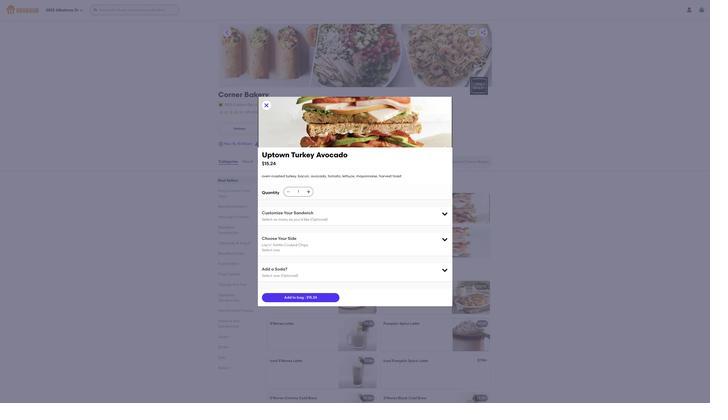 Task type: describe. For each thing, give the bounding box(es) containing it.
sellers for best sellers most ordered on grubhub
[[279, 177, 297, 183]]

oatmeals & yogurt tab
[[218, 240, 254, 246]]

morning
[[218, 215, 232, 219]]

kids
[[218, 355, 225, 360]]

eggs,
[[403, 292, 413, 296]]

10:45am
[[237, 142, 252, 146]]

best sellers tab
[[218, 178, 254, 183]]

$10.90
[[476, 284, 487, 289]]

choose your side lay's® kettle cooked chips select one
[[262, 236, 308, 252]]

fresh inside tab
[[218, 272, 227, 276]]

cold for creamy
[[299, 396, 308, 400]]

one inside choose your side lay's® kettle cooked chips select one
[[273, 248, 280, 252]]

breakfast for breakfast bakery
[[218, 204, 235, 209]]

signature sandwiches
[[218, 293, 239, 303]]

yogurt
[[240, 241, 251, 245]]

avocado,
[[311, 174, 327, 178]]

choose any two tab
[[218, 282, 254, 287]]

most
[[266, 184, 274, 189]]

breakfast bakery
[[218, 204, 247, 209]]

for a limited time only! inside for a limited time only! tab
[[218, 189, 250, 198]]

hot
[[233, 319, 239, 323]]

creamy
[[284, 396, 298, 400]]

uptown turkey avocado
[[407, 207, 449, 211]]

add for add a soda?
[[262, 267, 270, 272]]

meal
[[230, 262, 239, 266]]

oatmeals
[[218, 241, 235, 245]]

main navigation navigation
[[0, 0, 710, 20]]

1
[[705, 8, 706, 12]]

sides
[[235, 251, 245, 256]]

a inside add a soda? select one (optional)
[[271, 267, 274, 272]]

best sellers most ordered on grubhub
[[266, 177, 310, 189]]

many
[[278, 217, 288, 222]]

87
[[331, 110, 335, 114]]

avocado for uptown turkey avocado
[[434, 207, 449, 211]]

1 horizontal spatial limited
[[281, 269, 301, 275]]

sandwiches for signature
[[218, 298, 239, 303]]

grubhub
[[295, 184, 310, 189]]

(optional) inside customize your sandwich select as many as you'd like (optional)
[[310, 217, 328, 222]]

toast
[[393, 174, 402, 178]]

0 vertical spatial order
[[351, 110, 359, 114]]

Search Corner Bakery search field
[[451, 159, 490, 164]]

16,
[[232, 142, 237, 146]]

panini
[[218, 319, 229, 323]]

garden gate scrambler (v) image
[[452, 281, 490, 314]]

bakery inside tab
[[218, 366, 230, 370]]

lettuce,
[[342, 174, 355, 178]]

panini & hot sandwiches tab
[[218, 318, 254, 329]]

group
[[270, 142, 281, 146]]

1 horizontal spatial for a limited time only!
[[266, 269, 330, 275]]

add to bag : $15.24
[[284, 295, 317, 300]]

reina
[[258, 103, 268, 107]]

$5.57
[[477, 396, 486, 400]]

buttermilk
[[276, 302, 294, 306]]

corner bakery logo image
[[470, 77, 488, 95]]

harvest
[[379, 174, 392, 178]]

3822
[[46, 8, 55, 12]]

cheddar,
[[413, 292, 429, 296]]

on inside best sellers most ordered on grubhub
[[290, 184, 294, 189]]

handcrafted
[[218, 309, 240, 313]]

order inside start group order 'button'
[[281, 142, 291, 146]]

iced for iced s'mores latte
[[270, 359, 278, 363]]

0 horizontal spatial $7.18 +
[[364, 359, 374, 363]]

bakery for corner bakery
[[244, 90, 269, 99]]

brew for s'mores black cold brew
[[418, 396, 427, 400]]

bakery tab
[[218, 365, 254, 371]]

categories
[[219, 159, 238, 164]]

2 as from the left
[[289, 217, 293, 222]]

scrambled
[[383, 292, 402, 296]]

cooked
[[284, 243, 297, 247]]

$15.24 inside "uptown turkey avocado $15.24"
[[262, 161, 276, 166]]

s'mores for s'mores latte
[[270, 322, 284, 326]]

lay's®
[[262, 243, 272, 247]]

your for choose
[[278, 236, 287, 241]]

uptown for uptown turkey avocado
[[407, 207, 421, 211]]

cream,
[[270, 297, 283, 301]]

+ for s'mores black cold brew
[[486, 396, 488, 400]]

breakfast sides
[[218, 251, 245, 256]]

signature sandwiches tab
[[218, 292, 254, 303]]

limited inside the for a limited time only!
[[228, 189, 241, 193]]

subscription pass image
[[218, 103, 223, 107]]

green
[[435, 297, 445, 301]]

s'mores latte image
[[338, 318, 376, 351]]

kids tab
[[218, 355, 254, 360]]

+ for s'mores creamy cold brew
[[372, 396, 374, 400]]

soups tab
[[218, 334, 254, 340]]

blueberry compote, whipped cream, fresh blueberries on top of our buttermilk pancakes button
[[267, 281, 376, 314]]

option group containing pickup
[[218, 122, 305, 135]]

soups
[[218, 335, 229, 339]]

mi
[[284, 129, 288, 133]]

& for yogurt
[[236, 241, 239, 245]]

caret left icon image
[[224, 29, 230, 35]]

spinach,
[[420, 297, 434, 301]]

turkey for uptown turkey avocado $15.24
[[291, 151, 314, 159]]

signature
[[218, 293, 235, 297]]

best for best sellers most ordered on grubhub
[[266, 177, 278, 183]]

for a limited time only! tab
[[218, 188, 254, 199]]

1 vertical spatial pumpkin
[[392, 359, 407, 363]]

to
[[292, 295, 296, 300]]

bacon,
[[298, 174, 310, 178]]

uptown turkey avocado $15.24
[[262, 151, 348, 166]]

blueberry pancakes image
[[338, 281, 376, 314]]

avocado for uptown turkey avocado $15.24
[[316, 151, 348, 159]]

s'mores creamy cold brew image
[[338, 393, 376, 403]]

oven-
[[262, 174, 272, 178]]

food
[[283, 110, 290, 114]]

3822 albatross dr
[[46, 8, 79, 12]]

1 as from the left
[[273, 217, 277, 222]]

svg image inside 1 button
[[699, 7, 705, 13]]

sellers for best sellers
[[227, 178, 238, 183]]

pastas
[[241, 309, 253, 313]]

switch location button
[[280, 102, 307, 108]]

two
[[240, 283, 247, 287]]

breakfast for breakfast sides
[[218, 251, 235, 256]]

fresh salads
[[218, 272, 240, 276]]

add for add to bag
[[284, 295, 292, 300]]

onions
[[383, 302, 395, 306]]

roasted
[[272, 174, 285, 178]]

$5.32
[[363, 396, 372, 400]]

uptown for uptown turkey avocado $15.24
[[262, 151, 289, 159]]

1025 camino de la reina ste 3 button
[[224, 102, 278, 108]]

(optional) inside add a soda? select one (optional)
[[281, 274, 298, 278]]

bag
[[297, 295, 304, 300]]

handcrafted pastas
[[218, 309, 253, 313]]

3
[[275, 103, 278, 107]]

svg image inside main navigation 'navigation'
[[93, 8, 98, 12]]

631 ratings
[[245, 110, 263, 114]]

categories button
[[218, 153, 238, 171]]

breakfast sides tab
[[218, 251, 254, 256]]

delivery
[[315, 110, 327, 114]]

reviews
[[257, 159, 271, 164]]

turkey for uptown turkey avocado
[[421, 207, 433, 211]]

best sellers
[[218, 178, 238, 183]]

iced s'mores latte image
[[338, 356, 376, 388]]

s'mores for s'mores black cold brew
[[383, 396, 397, 400]]

favorites
[[233, 215, 249, 219]]

nov 16, 10:45am button
[[218, 139, 252, 148]]

nov 16, 10:45am
[[224, 142, 252, 146]]



Task type: vqa. For each thing, say whether or not it's contained in the screenshot.
CHOOSE ANY TWO
yes



Task type: locate. For each thing, give the bounding box(es) containing it.
1 vertical spatial on
[[314, 297, 318, 301]]

sandwiches down signature in the left of the page
[[218, 298, 239, 303]]

best
[[266, 177, 278, 183], [218, 178, 226, 183]]

side
[[288, 236, 297, 241]]

breakfast sandwiches tab
[[218, 225, 254, 235]]

time
[[308, 110, 315, 114]]

1 horizontal spatial $7.18
[[478, 358, 485, 363]]

your up many at the bottom left of the page
[[284, 211, 293, 215]]

0 vertical spatial breakfast
[[218, 204, 235, 209]]

drinks tab
[[218, 345, 254, 350]]

brew for s'mores creamy cold brew
[[308, 396, 317, 400]]

0 vertical spatial sandwiches
[[218, 231, 239, 235]]

1 vertical spatial one
[[273, 274, 280, 278]]

0 horizontal spatial only!
[[218, 194, 227, 198]]

best inside tab
[[218, 178, 226, 183]]

on down whipped
[[314, 297, 318, 301]]

sandwiches
[[218, 231, 239, 235], [218, 298, 239, 303], [218, 324, 239, 329]]

0 horizontal spatial $15.24
[[262, 161, 276, 166]]

& left yogurt
[[236, 241, 239, 245]]

0 horizontal spatial iced
[[270, 359, 278, 363]]

0 horizontal spatial for a limited time only!
[[218, 189, 250, 198]]

corner
[[218, 90, 243, 99]]

0 horizontal spatial limited
[[228, 189, 241, 193]]

sellers inside best sellers tab
[[227, 178, 238, 183]]

italian
[[282, 241, 294, 245]]

1 sandwiches from the top
[[218, 231, 239, 235]]

0 vertical spatial pumpkin
[[383, 322, 399, 326]]

0 vertical spatial one
[[273, 248, 280, 252]]

cold
[[299, 396, 308, 400], [409, 396, 417, 400]]

0 horizontal spatial (optional)
[[281, 274, 298, 278]]

1 vertical spatial spice
[[408, 359, 418, 363]]

$5.32 +
[[363, 396, 374, 400]]

0 vertical spatial for
[[218, 189, 224, 193]]

1 breakfast from the top
[[218, 204, 235, 209]]

1 horizontal spatial time
[[302, 269, 315, 275]]

3 select from the top
[[262, 274, 273, 278]]

breakfast for breakfast sandwiches
[[218, 225, 235, 230]]

+
[[485, 358, 487, 363], [372, 359, 374, 363], [372, 396, 374, 400], [486, 396, 488, 400]]

choose
[[262, 236, 277, 241], [218, 283, 232, 287]]

$7.18 +
[[478, 358, 487, 363], [364, 359, 374, 363]]

soda?
[[275, 267, 287, 272]]

iced for iced pumpkin spice latte
[[383, 359, 391, 363]]

breakfast inside breakfast sandwiches
[[218, 225, 235, 230]]

best up for a limited time only! tab
[[218, 178, 226, 183]]

s'mores for s'mores creamy cold brew
[[270, 396, 284, 400]]

1 horizontal spatial a
[[271, 267, 274, 272]]

1 vertical spatial order
[[281, 142, 291, 146]]

1 vertical spatial turkey
[[421, 207, 433, 211]]

switch
[[280, 103, 291, 107]]

1 horizontal spatial for
[[266, 269, 275, 275]]

1 horizontal spatial on
[[314, 297, 318, 301]]

bakery
[[244, 90, 269, 99], [235, 204, 247, 209], [218, 366, 230, 370]]

share icon image
[[480, 29, 486, 35]]

order right correct
[[351, 110, 359, 114]]

0 horizontal spatial a
[[225, 189, 227, 193]]

oven-roasted turkey, bacon, avocado, tomato, lettuce, mayonnaise, harvest toast
[[262, 174, 402, 178]]

for a limited time only! up breakfast bakery at left
[[218, 189, 250, 198]]

sandwich
[[294, 211, 313, 215]]

scrambled eggs, cheddar, red pepper, mushrooms, spinach, green onions
[[383, 292, 445, 306]]

only! up whipped
[[316, 269, 330, 275]]

1 horizontal spatial turkey
[[421, 207, 433, 211]]

as left you'd
[[289, 217, 293, 222]]

time inside the for a limited time only!
[[241, 189, 250, 193]]

$15.24 up oven-
[[262, 161, 276, 166]]

2 sandwiches from the top
[[218, 298, 239, 303]]

breakfast inside the breakfast bakery tab
[[218, 204, 235, 209]]

turkey inside button
[[421, 207, 433, 211]]

2 horizontal spatial a
[[276, 269, 279, 275]]

location
[[292, 103, 306, 107]]

sandwiches for breakfast
[[218, 231, 239, 235]]

sandwiches inside panini & hot sandwiches
[[218, 324, 239, 329]]

like
[[304, 217, 309, 222]]

(optional) down the 'soda?'
[[281, 274, 298, 278]]

0 vertical spatial choose
[[262, 236, 277, 241]]

0 vertical spatial bakery
[[244, 90, 269, 99]]

choose inside tab
[[218, 283, 232, 287]]

0 horizontal spatial choose
[[218, 283, 232, 287]]

one down kettle
[[273, 248, 280, 252]]

bakery up 'favorites'
[[235, 204, 247, 209]]

0 vertical spatial uptown
[[262, 151, 289, 159]]

1 vertical spatial (optional)
[[281, 274, 298, 278]]

svg image
[[699, 7, 705, 13], [80, 9, 83, 12], [286, 190, 290, 194], [307, 190, 311, 194]]

0 horizontal spatial add
[[262, 267, 270, 272]]

pumpkin spice latte
[[383, 322, 419, 326]]

(optional)
[[310, 217, 328, 222], [281, 274, 298, 278]]

&
[[236, 241, 239, 245], [230, 319, 232, 323]]

0 vertical spatial for a limited time only!
[[218, 189, 250, 198]]

bakery up la on the left of the page
[[244, 90, 269, 99]]

blueberry compote, whipped cream, fresh blueberries on top of our buttermilk pancakes
[[270, 292, 329, 306]]

your inside choose your side lay's® kettle cooked chips select one
[[278, 236, 287, 241]]

0 horizontal spatial $7.18
[[364, 359, 372, 363]]

2 breakfast from the top
[[218, 225, 235, 230]]

1 vertical spatial avocado
[[434, 207, 449, 211]]

your up kettle
[[278, 236, 287, 241]]

bakery down kids
[[218, 366, 230, 370]]

cold right creamy
[[299, 396, 308, 400]]

2 brew from the left
[[418, 396, 427, 400]]

0 vertical spatial (optional)
[[310, 217, 328, 222]]

select for customize
[[262, 217, 273, 222]]

fresh inside blueberry compote, whipped cream, fresh blueberries on top of our buttermilk pancakes
[[284, 297, 293, 301]]

breakfast up morning
[[218, 204, 235, 209]]

s'mores black cold brew image
[[452, 393, 490, 403]]

3 sandwiches from the top
[[218, 324, 239, 329]]

dr
[[74, 8, 79, 12]]

star icon image
[[218, 110, 223, 115], [223, 110, 228, 115], [228, 110, 233, 115], [233, 110, 239, 115], [239, 110, 244, 115], [239, 110, 244, 115]]

limited
[[228, 189, 241, 193], [281, 269, 301, 275]]

choose inside choose your side lay's® kettle cooked chips select one
[[262, 236, 277, 241]]

uptown inside uptown turkey avocado button
[[407, 207, 421, 211]]

pumpkin spice latte image
[[452, 318, 490, 351]]

& left hot
[[230, 319, 232, 323]]

1 vertical spatial time
[[302, 269, 315, 275]]

1 vertical spatial &
[[230, 319, 232, 323]]

one
[[273, 248, 280, 252], [273, 274, 280, 278]]

sandwiches up oatmeals
[[218, 231, 239, 235]]

option group
[[218, 122, 305, 135]]

pickup 1.4 mi
[[279, 125, 289, 133]]

1 one from the top
[[273, 248, 280, 252]]

0 vertical spatial on
[[290, 184, 294, 189]]

93
[[266, 110, 270, 114]]

choose for any
[[218, 283, 232, 287]]

0 horizontal spatial &
[[230, 319, 232, 323]]

0 horizontal spatial fresh
[[218, 272, 227, 276]]

for a limited time only! up compote, on the left
[[266, 269, 330, 275]]

0 vertical spatial limited
[[228, 189, 241, 193]]

de
[[248, 103, 252, 107]]

limited up compote, on the left
[[281, 269, 301, 275]]

morning favorites
[[218, 215, 249, 219]]

start group order button
[[255, 139, 291, 148]]

$13.38
[[271, 247, 281, 251]]

0 horizontal spatial avocado
[[316, 151, 348, 159]]

1 horizontal spatial iced
[[383, 359, 391, 363]]

a left the 'soda?'
[[271, 267, 274, 272]]

time up whipped
[[302, 269, 315, 275]]

add inside add a soda? select one (optional)
[[262, 267, 270, 272]]

reviews button
[[257, 153, 272, 171]]

rustic
[[271, 241, 281, 245]]

0 horizontal spatial order
[[281, 142, 291, 146]]

$15.24 right :
[[307, 295, 317, 300]]

tomato,
[[328, 174, 342, 178]]

sellers up the ordered
[[279, 177, 297, 183]]

1 horizontal spatial $15.24
[[307, 295, 317, 300]]

red
[[430, 292, 435, 296]]

cold right black
[[409, 396, 417, 400]]

select up the blueberry
[[262, 274, 273, 278]]

ordered
[[275, 184, 289, 189]]

$5.69
[[364, 322, 373, 326]]

kettle
[[273, 243, 283, 247]]

1 vertical spatial breakfast
[[218, 225, 235, 230]]

salads
[[228, 272, 240, 276]]

1 iced from the left
[[270, 359, 278, 363]]

1 vertical spatial for a limited time only!
[[266, 269, 330, 275]]

1 horizontal spatial add
[[284, 295, 292, 300]]

select inside customize your sandwich select as many as you'd like (optional)
[[262, 217, 273, 222]]

+ for iced s'mores latte
[[372, 359, 374, 363]]

time
[[241, 189, 250, 193], [302, 269, 315, 275]]

best up most on the left top of page
[[266, 177, 278, 183]]

2 vertical spatial select
[[262, 274, 273, 278]]

0 vertical spatial fresh
[[218, 272, 227, 276]]

sellers up for a limited time only! tab
[[227, 178, 238, 183]]

0 horizontal spatial for
[[218, 189, 224, 193]]

time down best sellers tab
[[241, 189, 250, 193]]

your for customize
[[284, 211, 293, 215]]

1 vertical spatial bakery
[[235, 204, 247, 209]]

a inside the for a limited time only!
[[225, 189, 227, 193]]

for inside the for a limited time only!
[[218, 189, 224, 193]]

0 vertical spatial select
[[262, 217, 273, 222]]

sandwiches inside breakfast sandwiches tab
[[218, 231, 239, 235]]

0 vertical spatial &
[[236, 241, 239, 245]]

select for add
[[262, 274, 273, 278]]

only!
[[218, 194, 227, 198], [316, 269, 330, 275]]

$7.18
[[478, 358, 485, 363], [364, 359, 372, 363]]

avocado inside button
[[434, 207, 449, 211]]

only! inside the for a limited time only!
[[218, 194, 227, 198]]

handcrafted pastas tab
[[218, 308, 254, 313]]

Input item quantity number field
[[293, 187, 304, 196]]

1 vertical spatial uptown
[[407, 207, 421, 211]]

0 vertical spatial your
[[284, 211, 293, 215]]

2 one from the top
[[273, 274, 280, 278]]

0 vertical spatial spice
[[400, 322, 409, 326]]

delivery
[[234, 127, 246, 130]]

ratings
[[251, 110, 263, 114]]

black
[[398, 396, 408, 400]]

1 horizontal spatial only!
[[316, 269, 330, 275]]

breakfast down morning
[[218, 225, 235, 230]]

1 horizontal spatial sellers
[[279, 177, 297, 183]]

fresh salads tab
[[218, 272, 254, 277]]

1.4
[[280, 129, 283, 133]]

1 select from the top
[[262, 217, 273, 222]]

select inside add a soda? select one (optional)
[[262, 274, 273, 278]]

uptown inside "uptown turkey avocado $15.24"
[[262, 151, 289, 159]]

0 horizontal spatial time
[[241, 189, 250, 193]]

best inside best sellers most ordered on grubhub
[[266, 177, 278, 183]]

start group order
[[261, 142, 291, 146]]

select down lay's®
[[262, 248, 273, 252]]

(optional) right like
[[310, 217, 328, 222]]

2 vertical spatial breakfast
[[218, 251, 235, 256]]

choose for your
[[262, 236, 277, 241]]

0 vertical spatial $15.24
[[262, 161, 276, 166]]

choose any two
[[218, 283, 247, 287]]

turkey inside "uptown turkey avocado $15.24"
[[291, 151, 314, 159]]

sandwiches down the panini
[[218, 324, 239, 329]]

select down customize
[[262, 217, 273, 222]]

0 vertical spatial turkey
[[291, 151, 314, 159]]

good
[[274, 110, 283, 114]]

$0.00
[[477, 322, 487, 326]]

brew right creamy
[[308, 396, 317, 400]]

people icon image
[[255, 141, 260, 146]]

s'mores black cold brew
[[383, 396, 427, 400]]

family meal tab
[[218, 261, 254, 267]]

1 horizontal spatial avocado
[[434, 207, 449, 211]]

limited down best sellers tab
[[228, 189, 241, 193]]

add a soda? select one (optional)
[[262, 267, 298, 278]]

order right group
[[281, 142, 291, 146]]

0 horizontal spatial turkey
[[291, 151, 314, 159]]

0 horizontal spatial best
[[218, 178, 226, 183]]

1 vertical spatial fresh
[[284, 297, 293, 301]]

breakfast bakery tab
[[218, 204, 254, 209]]

save this restaurant image
[[469, 29, 475, 35]]

1 vertical spatial limited
[[281, 269, 301, 275]]

2 iced from the left
[[383, 359, 391, 363]]

1 horizontal spatial order
[[351, 110, 359, 114]]

1 horizontal spatial fresh
[[284, 297, 293, 301]]

& inside panini & hot sandwiches
[[230, 319, 232, 323]]

1 horizontal spatial cold
[[409, 396, 417, 400]]

1 horizontal spatial brew
[[418, 396, 427, 400]]

svg image
[[93, 8, 98, 12], [263, 102, 269, 108], [218, 141, 223, 146], [441, 210, 448, 217], [441, 236, 448, 243], [441, 267, 448, 274]]

a down best sellers
[[225, 189, 227, 193]]

a up the blueberry
[[276, 269, 279, 275]]

compote,
[[287, 292, 305, 296]]

spice
[[400, 322, 409, 326], [408, 359, 418, 363]]

1 horizontal spatial choose
[[262, 236, 277, 241]]

sandwiches inside 'signature sandwiches' tab
[[218, 298, 239, 303]]

switch location
[[280, 103, 306, 107]]

cold for black
[[409, 396, 417, 400]]

iced pumpkin spice latte
[[383, 359, 428, 363]]

family
[[218, 262, 230, 266]]

631
[[245, 110, 250, 114]]

correct
[[339, 110, 351, 114]]

0 vertical spatial time
[[241, 189, 250, 193]]

1 vertical spatial choose
[[218, 283, 232, 287]]

breakfast down oatmeals
[[218, 251, 235, 256]]

1 cold from the left
[[299, 396, 308, 400]]

svg image inside nov 16, 10:45am button
[[218, 141, 223, 146]]

1 horizontal spatial &
[[236, 241, 239, 245]]

good food
[[274, 110, 290, 114]]

turkey,
[[286, 174, 297, 178]]

2 cold from the left
[[409, 396, 417, 400]]

$15.24
[[262, 161, 276, 166], [307, 295, 317, 300]]

add left the 'soda?'
[[262, 267, 270, 272]]

avocado inside "uptown turkey avocado $15.24"
[[316, 151, 348, 159]]

one down the 'soda?'
[[273, 274, 280, 278]]

fresh up buttermilk
[[284, 297, 293, 301]]

bakery inside tab
[[235, 204, 247, 209]]

0 vertical spatial only!
[[218, 194, 227, 198]]

morning favorites tab
[[218, 214, 254, 220]]

0 horizontal spatial cold
[[299, 396, 308, 400]]

best for best sellers
[[218, 178, 226, 183]]

brew right black
[[418, 396, 427, 400]]

only! up breakfast bakery at left
[[218, 194, 227, 198]]

1 horizontal spatial uptown
[[407, 207, 421, 211]]

on inside blueberry compote, whipped cream, fresh blueberries on top of our buttermilk pancakes
[[314, 297, 318, 301]]

as down customize
[[273, 217, 277, 222]]

0 horizontal spatial brew
[[308, 396, 317, 400]]

latte
[[284, 322, 294, 326], [410, 322, 419, 326], [293, 359, 302, 363], [419, 359, 428, 363]]

2 select from the top
[[262, 248, 273, 252]]

sellers inside best sellers most ordered on grubhub
[[279, 177, 297, 183]]

3 breakfast from the top
[[218, 251, 235, 256]]

add
[[262, 267, 270, 272], [284, 295, 292, 300]]

choose up signature in the left of the page
[[218, 283, 232, 287]]

on
[[290, 184, 294, 189], [314, 297, 318, 301]]

blueberries
[[294, 297, 313, 301]]

add left to
[[284, 295, 292, 300]]

0 vertical spatial add
[[262, 267, 270, 272]]

0 vertical spatial avocado
[[316, 151, 348, 159]]

for left the 'soda?'
[[266, 269, 275, 275]]

0 horizontal spatial as
[[273, 217, 277, 222]]

one inside add a soda? select one (optional)
[[273, 274, 280, 278]]

on time delivery
[[303, 110, 327, 114]]

1 horizontal spatial best
[[266, 177, 278, 183]]

for down best sellers
[[218, 189, 224, 193]]

about
[[242, 159, 253, 164]]

panini & hot sandwiches
[[218, 319, 239, 329]]

uptown
[[262, 151, 289, 159], [407, 207, 421, 211]]

0 horizontal spatial on
[[290, 184, 294, 189]]

0 horizontal spatial sellers
[[227, 178, 238, 183]]

breakfast inside breakfast sides tab
[[218, 251, 235, 256]]

choose up lay's®
[[262, 236, 277, 241]]

$5.57 +
[[477, 396, 488, 400]]

1 horizontal spatial $7.18 +
[[478, 358, 487, 363]]

1 vertical spatial $15.24
[[307, 295, 317, 300]]

a
[[225, 189, 227, 193], [271, 267, 274, 272], [276, 269, 279, 275]]

& inside tab
[[236, 241, 239, 245]]

your inside customize your sandwich select as many as you'd like (optional)
[[284, 211, 293, 215]]

2 vertical spatial sandwiches
[[218, 324, 239, 329]]

fresh down family
[[218, 272, 227, 276]]

1 brew from the left
[[308, 396, 317, 400]]

select inside choose your side lay's® kettle cooked chips select one
[[262, 248, 273, 252]]

iced
[[270, 359, 278, 363], [383, 359, 391, 363]]

2 vertical spatial bakery
[[218, 366, 230, 370]]

family meal
[[218, 262, 239, 266]]

of
[[326, 297, 329, 301]]

1 vertical spatial select
[[262, 248, 273, 252]]

correct order
[[339, 110, 359, 114]]

1 horizontal spatial (optional)
[[310, 217, 328, 222]]

1 vertical spatial your
[[278, 236, 287, 241]]

albatross
[[56, 8, 74, 12]]

1 vertical spatial for
[[266, 269, 275, 275]]

1 vertical spatial add
[[284, 295, 292, 300]]

1 vertical spatial only!
[[316, 269, 330, 275]]

bakery for breakfast bakery
[[235, 204, 247, 209]]

on right the ordered
[[290, 184, 294, 189]]

& for hot
[[230, 319, 232, 323]]



